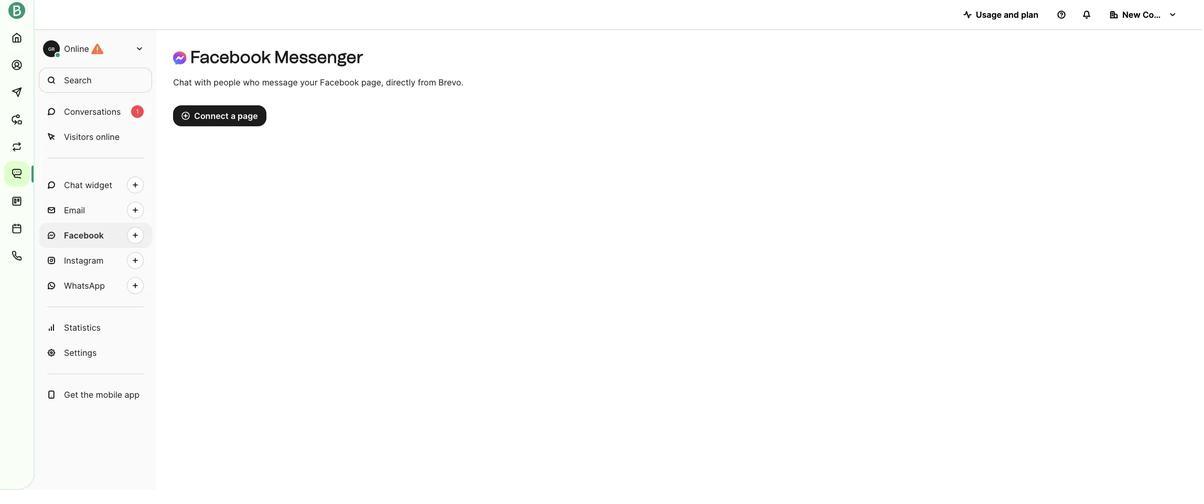 Task type: describe. For each thing, give the bounding box(es) containing it.
instagram link
[[39, 248, 152, 273]]

widget
[[85, 180, 112, 190]]

whatsapp link
[[39, 273, 152, 299]]

company
[[1143, 9, 1182, 20]]

page,
[[361, 77, 384, 88]]

instagram
[[64, 256, 104, 266]]

chat widget link
[[39, 173, 152, 198]]

statistics link
[[39, 315, 152, 341]]

1
[[136, 108, 139, 115]]

messenger
[[275, 47, 363, 67]]

statistics
[[64, 323, 101, 333]]

email
[[64, 205, 85, 216]]

chat widget
[[64, 180, 112, 190]]

facebook link
[[39, 223, 152, 248]]

new
[[1123, 9, 1141, 20]]

facebook for facebook
[[64, 230, 104, 241]]

app
[[125, 390, 140, 400]]

page
[[238, 111, 258, 121]]

directly
[[386, 77, 416, 88]]

chat for chat widget
[[64, 180, 83, 190]]

conversations
[[64, 107, 121, 117]]

whatsapp
[[64, 281, 105, 291]]

usage and plan button
[[955, 4, 1047, 25]]

gr
[[48, 46, 55, 52]]

and
[[1004, 9, 1019, 20]]

new company
[[1123, 9, 1182, 20]]

email link
[[39, 198, 152, 223]]

people
[[214, 77, 241, 88]]

online
[[64, 44, 89, 54]]

settings
[[64, 348, 97, 358]]

facebook messenger
[[190, 47, 363, 67]]

search link
[[39, 68, 152, 93]]

with
[[194, 77, 211, 88]]

connect a page link
[[173, 105, 266, 126]]

online
[[96, 132, 120, 142]]



Task type: locate. For each thing, give the bounding box(es) containing it.
1 horizontal spatial facebook
[[190, 47, 271, 67]]

visitors
[[64, 132, 94, 142]]

chat up email
[[64, 180, 83, 190]]

0 vertical spatial facebook
[[190, 47, 271, 67]]

facebook up instagram
[[64, 230, 104, 241]]

settings link
[[39, 341, 152, 366]]

1 horizontal spatial chat
[[173, 77, 192, 88]]

message
[[262, 77, 298, 88]]

from
[[418, 77, 436, 88]]

chat with people who message your facebook page, directly from brevo.
[[173, 77, 464, 88]]

get
[[64, 390, 78, 400]]

the
[[81, 390, 94, 400]]

usage
[[976, 9, 1002, 20]]

your
[[300, 77, 318, 88]]

facebook up people
[[190, 47, 271, 67]]

usage and plan
[[976, 9, 1039, 20]]

facebook image
[[173, 51, 187, 65]]

brevo.
[[439, 77, 464, 88]]

2 vertical spatial facebook
[[64, 230, 104, 241]]

facebook
[[190, 47, 271, 67], [320, 77, 359, 88], [64, 230, 104, 241]]

1 vertical spatial facebook
[[320, 77, 359, 88]]

1 vertical spatial chat
[[64, 180, 83, 190]]

search
[[64, 75, 92, 86]]

0 horizontal spatial chat
[[64, 180, 83, 190]]

get the mobile app link
[[39, 382, 152, 408]]

who
[[243, 77, 260, 88]]

connect
[[194, 111, 229, 121]]

get the mobile app
[[64, 390, 140, 400]]

visitors online
[[64, 132, 120, 142]]

0 horizontal spatial facebook
[[64, 230, 104, 241]]

2 horizontal spatial facebook
[[320, 77, 359, 88]]

chat left with at the left of page
[[173, 77, 192, 88]]

connect a page
[[194, 111, 258, 121]]

chat
[[173, 77, 192, 88], [64, 180, 83, 190]]

a
[[231, 111, 236, 121]]

chat for chat with people who message your facebook page, directly from brevo.
[[173, 77, 192, 88]]

plan
[[1021, 9, 1039, 20]]

new company button
[[1102, 4, 1186, 25]]

facebook right 'your' in the top left of the page
[[320, 77, 359, 88]]

0 vertical spatial chat
[[173, 77, 192, 88]]

mobile
[[96, 390, 122, 400]]

facebook for facebook messenger
[[190, 47, 271, 67]]

visitors online link
[[39, 124, 152, 150]]



Task type: vqa. For each thing, say whether or not it's contained in the screenshot.
plan
yes



